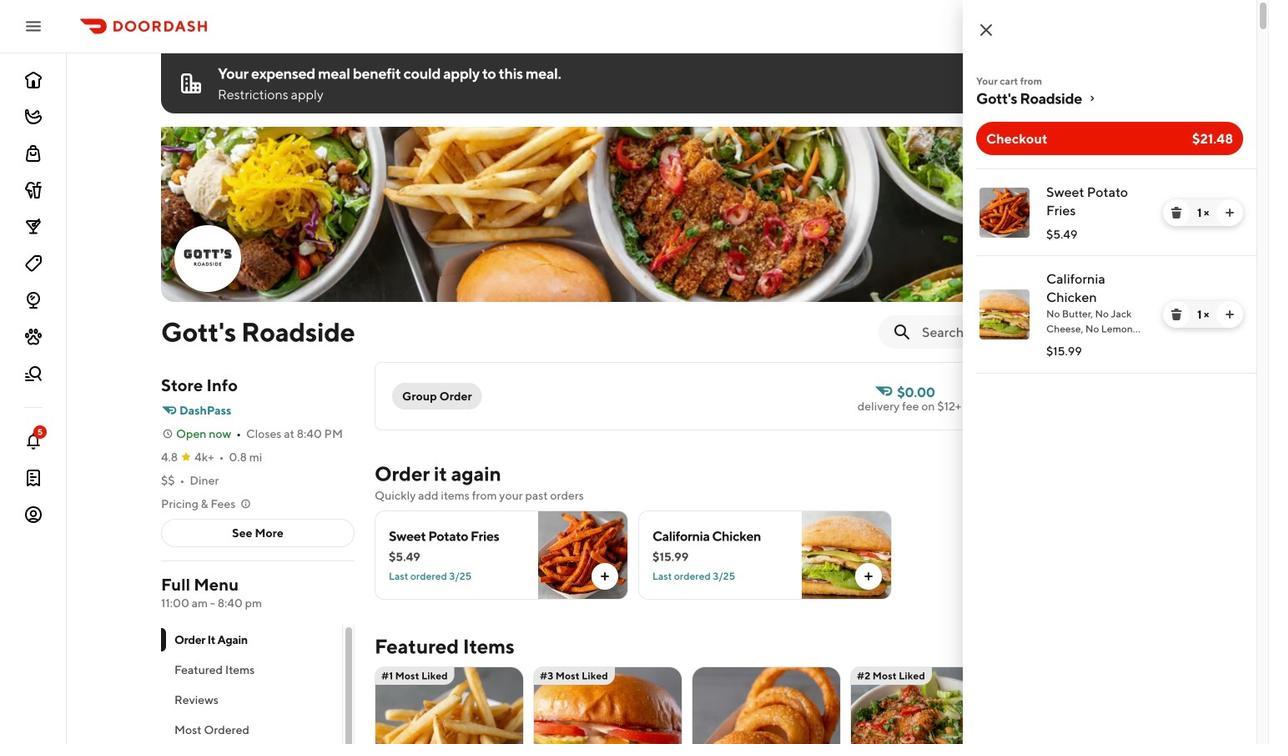 Task type: vqa. For each thing, say whether or not it's contained in the screenshot.
the Gott's Roadside IMAGE
yes



Task type: describe. For each thing, give the bounding box(es) containing it.
close image
[[977, 20, 997, 40]]

sweet potato fries image
[[980, 188, 1030, 238]]

remove item from cart image
[[1171, 308, 1184, 321]]

add one to cart image for remove item from cart image
[[1224, 206, 1237, 220]]

add one to cart image for remove item from cart icon
[[1224, 308, 1237, 321]]



Task type: locate. For each thing, give the bounding box(es) containing it.
2 heading from the top
[[375, 634, 515, 660]]

1 heading from the top
[[375, 461, 502, 488]]

0 vertical spatial heading
[[375, 461, 502, 488]]

0 horizontal spatial add item to cart image
[[599, 570, 612, 584]]

2 add one to cart image from the top
[[1224, 308, 1237, 321]]

cheeseburger image
[[534, 667, 682, 745]]

Item Search search field
[[923, 323, 1150, 341]]

add one to cart image
[[1224, 206, 1237, 220], [1224, 308, 1237, 321]]

list
[[964, 169, 1257, 374]]

add one to cart image right remove item from cart icon
[[1224, 308, 1237, 321]]

remove item from cart image
[[1171, 206, 1184, 220]]

1 horizontal spatial add item to cart image
[[862, 570, 876, 584]]

1 vertical spatial add one to cart image
[[1224, 308, 1237, 321]]

add item to cart image
[[599, 570, 612, 584], [862, 570, 876, 584]]

california chicken image
[[980, 290, 1030, 340]]

gott's roadside image
[[161, 127, 1163, 302], [176, 227, 240, 291]]

2 add item to cart image from the left
[[862, 570, 876, 584]]

open menu image
[[23, 16, 43, 36]]

onion rings image
[[693, 667, 841, 745]]

1 add one to cart image from the top
[[1224, 206, 1237, 220]]

1 vertical spatial heading
[[375, 634, 515, 660]]

0 vertical spatial add one to cart image
[[1224, 206, 1237, 220]]

fries image
[[376, 667, 524, 745]]

1 add item to cart image from the left
[[599, 570, 612, 584]]

vietnamese chicken salad image
[[852, 667, 999, 745]]

add one to cart image right remove item from cart image
[[1224, 206, 1237, 220]]

heading
[[375, 461, 502, 488], [375, 634, 515, 660]]



